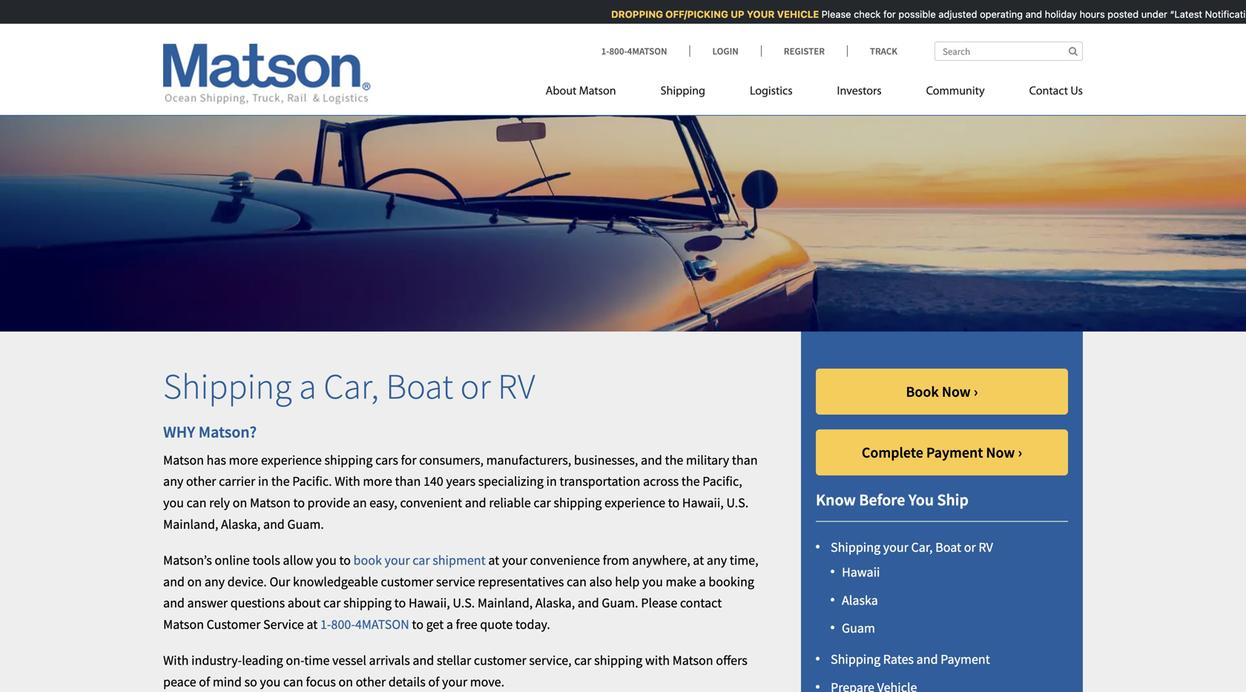 Task type: locate. For each thing, give the bounding box(es) containing it.
2 horizontal spatial any
[[707, 552, 727, 569]]

convenient
[[400, 495, 463, 511]]

1 vertical spatial than
[[395, 473, 421, 490]]

0 horizontal spatial of
[[199, 674, 210, 691]]

dropping
[[608, 9, 660, 20]]

complete payment now › link
[[816, 430, 1069, 476]]

1 horizontal spatial than
[[732, 452, 758, 469]]

at
[[489, 552, 500, 569], [693, 552, 705, 569], [307, 616, 318, 633]]

any down why
[[163, 473, 184, 490]]

shipping your car, boat or rv
[[831, 539, 994, 556]]

1 vertical spatial 1-
[[321, 616, 331, 633]]

matson right with
[[673, 653, 714, 669]]

community link
[[904, 78, 1008, 109]]

industry-
[[192, 653, 242, 669]]

boat inside know before you ship section
[[936, 539, 962, 556]]

in right the carrier
[[258, 473, 269, 490]]

1 vertical spatial car,
[[912, 539, 933, 556]]

1- for 1-800-4matson to get a free quote today.
[[321, 616, 331, 633]]

than left 140
[[395, 473, 421, 490]]

your inside "with industry-leading on-time vessel arrivals and stellar customer service, car shipping with matson offers peace of mind so you can focus on other details of your move."
[[442, 674, 468, 691]]

rv
[[498, 364, 536, 408], [979, 539, 994, 556]]

logistics
[[750, 86, 793, 98]]

with up an
[[335, 473, 360, 490]]

1 vertical spatial 1-800-4matson link
[[321, 616, 410, 633]]

carrier
[[219, 473, 255, 490]]

0 vertical spatial now ›
[[942, 383, 979, 401]]

1 vertical spatial hawaii,
[[409, 595, 450, 612]]

1 vertical spatial experience
[[605, 495, 666, 511]]

provide
[[308, 495, 350, 511]]

1 vertical spatial 4matson
[[355, 616, 410, 633]]

0 vertical spatial more
[[229, 452, 258, 469]]

rv for shipping a car, boat or rv
[[498, 364, 536, 408]]

2 horizontal spatial a
[[700, 574, 706, 590]]

1 horizontal spatial 1-800-4matson link
[[602, 45, 690, 57]]

1 horizontal spatial alaska,
[[536, 595, 575, 612]]

car,
[[324, 364, 379, 408], [912, 539, 933, 556]]

0 vertical spatial customer
[[381, 574, 434, 590]]

hawaii,
[[683, 495, 724, 511], [409, 595, 450, 612]]

mainland, down "rely"
[[163, 516, 219, 533]]

logistics link
[[728, 78, 815, 109]]

and up 'across'
[[641, 452, 663, 469]]

of
[[199, 674, 210, 691], [429, 674, 440, 691]]

than up pacific,
[[732, 452, 758, 469]]

mainland, inside at your convenience from anywhere, at any time, and on any device. our knowledgeable customer service representatives can also help you make a booking and answer questions about car shipping to hawaii, u.s. mainland, alaska, and guam. please contact matson customer service at
[[478, 595, 533, 612]]

book now › link
[[816, 369, 1069, 415]]

1 horizontal spatial a
[[447, 616, 453, 633]]

customer
[[207, 616, 261, 633]]

800- for 1-800-4matson
[[610, 45, 628, 57]]

mainland, up quote
[[478, 595, 533, 612]]

2 in from the left
[[547, 473, 557, 490]]

4matson down dropping
[[628, 45, 668, 57]]

1 horizontal spatial or
[[965, 539, 977, 556]]

hawaii, down pacific,
[[683, 495, 724, 511]]

0 horizontal spatial other
[[186, 473, 216, 490]]

1 horizontal spatial 4matson
[[628, 45, 668, 57]]

your down the know before you ship
[[884, 539, 909, 556]]

about matson link
[[546, 78, 639, 109]]

shipping
[[325, 452, 373, 469], [554, 495, 602, 511], [344, 595, 392, 612], [595, 653, 643, 669]]

car right service,
[[575, 653, 592, 669]]

you left "rely"
[[163, 495, 184, 511]]

shipping up the matson?
[[163, 364, 292, 408]]

anywhere,
[[633, 552, 691, 569]]

on down matson's in the bottom of the page
[[187, 574, 202, 590]]

4matson
[[628, 45, 668, 57], [355, 616, 410, 633]]

your up 'representatives'
[[502, 552, 528, 569]]

other down has
[[186, 473, 216, 490]]

service
[[263, 616, 304, 633]]

matson's
[[163, 552, 212, 569]]

please left check
[[818, 9, 848, 20]]

shipping left with
[[595, 653, 643, 669]]

and up "details"
[[413, 653, 434, 669]]

1 vertical spatial can
[[567, 574, 587, 590]]

0 horizontal spatial u.s.
[[453, 595, 475, 612]]

of left mind
[[199, 674, 210, 691]]

the
[[665, 452, 684, 469], [271, 473, 290, 490], [682, 473, 700, 490]]

u.s. inside at your convenience from anywhere, at any time, and on any device. our knowledgeable customer service representatives can also help you make a booking and answer questions about car shipping to hawaii, u.s. mainland, alaska, and guam. please contact matson customer service at
[[453, 595, 475, 612]]

800- down dropping
[[610, 45, 628, 57]]

1 vertical spatial for
[[401, 452, 417, 469]]

more up easy,
[[363, 473, 393, 490]]

1 horizontal spatial car,
[[912, 539, 933, 556]]

1- up about matson link
[[602, 45, 610, 57]]

1 horizontal spatial 1-
[[602, 45, 610, 57]]

shipping up hawaii at the right of page
[[831, 539, 881, 556]]

0 horizontal spatial please
[[641, 595, 678, 612]]

car, inside know before you ship section
[[912, 539, 933, 556]]

shipping inside at your convenience from anywhere, at any time, and on any device. our knowledgeable customer service representatives can also help you make a booking and answer questions about car shipping to hawaii, u.s. mainland, alaska, and guam. please contact matson customer service at
[[344, 595, 392, 612]]

customer up move.
[[474, 653, 527, 669]]

time
[[304, 653, 330, 669]]

1-800-4matson link down dropping
[[602, 45, 690, 57]]

guam. down 'help'
[[602, 595, 639, 612]]

0 horizontal spatial or
[[461, 364, 491, 408]]

1 horizontal spatial boat
[[936, 539, 962, 556]]

in
[[258, 473, 269, 490], [547, 473, 557, 490]]

1 horizontal spatial customer
[[474, 653, 527, 669]]

offers
[[716, 653, 748, 669]]

your down stellar
[[442, 674, 468, 691]]

1 vertical spatial other
[[356, 674, 386, 691]]

a
[[299, 364, 317, 408], [700, 574, 706, 590], [447, 616, 453, 633]]

with inside matson has more experience shipping cars for consumers, manufacturers, businesses, and the military than any other carrier in the pacific. with more than 140 years specializing in transportation across the pacific, you can rely on matson to provide an easy, convenient and reliable car shipping experience to hawaii, u.s. mainland, alaska, and guam.
[[335, 473, 360, 490]]

shipping down transportation
[[554, 495, 602, 511]]

0 vertical spatial mainland,
[[163, 516, 219, 533]]

0 horizontal spatial car,
[[324, 364, 379, 408]]

1 vertical spatial on
[[187, 574, 202, 590]]

1 horizontal spatial please
[[818, 9, 848, 20]]

or inside section
[[965, 539, 977, 556]]

alaska link
[[842, 592, 879, 609]]

shipping down guam link
[[831, 651, 881, 668]]

rv for shipping your car, boat or rv
[[979, 539, 994, 556]]

you inside "with industry-leading on-time vessel arrivals and stellar customer service, car shipping with matson offers peace of mind so you can focus on other details of your move."
[[260, 674, 281, 691]]

1-800-4matson link up vessel
[[321, 616, 410, 633]]

1 vertical spatial now ›
[[987, 443, 1023, 462]]

payment
[[927, 443, 984, 462], [941, 651, 991, 668]]

0 vertical spatial than
[[732, 452, 758, 469]]

1-
[[602, 45, 610, 57], [321, 616, 331, 633]]

knowledgeable
[[293, 574, 378, 590]]

for inside matson has more experience shipping cars for consumers, manufacturers, businesses, and the military than any other carrier in the pacific. with more than 140 years specializing in transportation across the pacific, you can rely on matson to provide an easy, convenient and reliable car shipping experience to hawaii, u.s. mainland, alaska, and guam.
[[401, 452, 417, 469]]

1 vertical spatial any
[[707, 552, 727, 569]]

0 vertical spatial or
[[461, 364, 491, 408]]

1 vertical spatial u.s.
[[453, 595, 475, 612]]

mind
[[213, 674, 242, 691]]

u.s. up free
[[453, 595, 475, 612]]

0 vertical spatial 1-800-4matson link
[[602, 45, 690, 57]]

u.s. down pacific,
[[727, 495, 749, 511]]

any up answer
[[205, 574, 225, 590]]

2 vertical spatial a
[[447, 616, 453, 633]]

register link
[[761, 45, 848, 57]]

other inside "with industry-leading on-time vessel arrivals and stellar customer service, car shipping with matson offers peace of mind so you can focus on other details of your move."
[[356, 674, 386, 691]]

0 vertical spatial payment
[[927, 443, 984, 462]]

1 horizontal spatial 800-
[[610, 45, 628, 57]]

blue matson logo with ocean, shipping, truck, rail and logistics written beneath it. image
[[163, 44, 371, 105]]

to
[[293, 495, 305, 511], [668, 495, 680, 511], [339, 552, 351, 569], [395, 595, 406, 612], [412, 616, 424, 633]]

with up peace
[[163, 653, 189, 669]]

0 vertical spatial can
[[187, 495, 207, 511]]

holiday
[[1042, 9, 1074, 20]]

0 vertical spatial experience
[[261, 452, 322, 469]]

manufacturers,
[[487, 452, 572, 469]]

the down military
[[682, 473, 700, 490]]

at up make
[[693, 552, 705, 569]]

shipping down login link on the right
[[661, 86, 706, 98]]

community
[[927, 86, 985, 98]]

ship
[[938, 490, 969, 510]]

0 horizontal spatial with
[[163, 653, 189, 669]]

alaska, down "rely"
[[221, 516, 261, 533]]

customer down book your car shipment link
[[381, 574, 434, 590]]

businesses,
[[574, 452, 639, 469]]

transportation
[[560, 473, 641, 490]]

hawaii, inside at your convenience from anywhere, at any time, and on any device. our knowledgeable customer service representatives can also help you make a booking and answer questions about car shipping to hawaii, u.s. mainland, alaska, and guam. please contact matson customer service at
[[409, 595, 450, 612]]

posted
[[1104, 9, 1135, 20]]

your right book
[[385, 552, 410, 569]]

to inside at your convenience from anywhere, at any time, and on any device. our knowledgeable customer service representatives can also help you make a booking and answer questions about car shipping to hawaii, u.s. mainland, alaska, and guam. please contact matson customer service at
[[395, 595, 406, 612]]

and down also
[[578, 595, 599, 612]]

0 vertical spatial on
[[233, 495, 247, 511]]

2 vertical spatial on
[[339, 674, 353, 691]]

hawaii link
[[842, 564, 881, 581]]

at up 'representatives'
[[489, 552, 500, 569]]

1 horizontal spatial other
[[356, 674, 386, 691]]

0 vertical spatial for
[[880, 9, 893, 20]]

1 horizontal spatial more
[[363, 473, 393, 490]]

guam. inside at your convenience from anywhere, at any time, and on any device. our knowledgeable customer service representatives can also help you make a booking and answer questions about car shipping to hawaii, u.s. mainland, alaska, and guam. please contact matson customer service at
[[602, 595, 639, 612]]

0 horizontal spatial on
[[187, 574, 202, 590]]

2 horizontal spatial on
[[339, 674, 353, 691]]

you down anywhere,
[[643, 574, 663, 590]]

more up the carrier
[[229, 452, 258, 469]]

you right so
[[260, 674, 281, 691]]

any up booking
[[707, 552, 727, 569]]

your
[[743, 9, 771, 20]]

for right check
[[880, 9, 893, 20]]

answer
[[187, 595, 228, 612]]

0 vertical spatial u.s.
[[727, 495, 749, 511]]

0 horizontal spatial 1-
[[321, 616, 331, 633]]

alaska, up the today.
[[536, 595, 575, 612]]

about
[[546, 86, 577, 98]]

0 vertical spatial please
[[818, 9, 848, 20]]

payment up ship
[[927, 443, 984, 462]]

contact
[[1030, 86, 1069, 98]]

on down vessel
[[339, 674, 353, 691]]

0 horizontal spatial in
[[258, 473, 269, 490]]

0 horizontal spatial experience
[[261, 452, 322, 469]]

to down 'across'
[[668, 495, 680, 511]]

alaska,
[[221, 516, 261, 533], [536, 595, 575, 612]]

0 horizontal spatial boat
[[386, 364, 454, 408]]

0 horizontal spatial 800-
[[331, 616, 355, 633]]

or for shipping your car, boat or rv
[[965, 539, 977, 556]]

guam. down provide
[[288, 516, 324, 533]]

1-800-4matson link
[[602, 45, 690, 57], [321, 616, 410, 633]]

0 horizontal spatial 4matson
[[355, 616, 410, 633]]

you up knowledgeable
[[316, 552, 337, 569]]

0 horizontal spatial any
[[163, 473, 184, 490]]

and left holiday in the right of the page
[[1022, 9, 1039, 20]]

alaska, inside matson has more experience shipping cars for consumers, manufacturers, businesses, and the military than any other carrier in the pacific. with more than 140 years specializing in transportation across the pacific, you can rely on matson to provide an easy, convenient and reliable car shipping experience to hawaii, u.s. mainland, alaska, and guam.
[[221, 516, 261, 533]]

boat
[[386, 364, 454, 408], [936, 539, 962, 556]]

0 horizontal spatial rv
[[498, 364, 536, 408]]

1 vertical spatial with
[[163, 653, 189, 669]]

for right cars
[[401, 452, 417, 469]]

1 horizontal spatial rv
[[979, 539, 994, 556]]

investors link
[[815, 78, 904, 109]]

1 horizontal spatial in
[[547, 473, 557, 490]]

please
[[818, 9, 848, 20], [641, 595, 678, 612]]

to up '1-800-4matson to get a free quote today.'
[[395, 595, 406, 612]]

of right "details"
[[429, 674, 440, 691]]

across
[[643, 473, 679, 490]]

1 vertical spatial please
[[641, 595, 678, 612]]

shipping down knowledgeable
[[344, 595, 392, 612]]

0 vertical spatial 800-
[[610, 45, 628, 57]]

1 horizontal spatial of
[[429, 674, 440, 691]]

1 horizontal spatial at
[[489, 552, 500, 569]]

0 vertical spatial 1-
[[602, 45, 610, 57]]

4matson up arrivals
[[355, 616, 410, 633]]

1- down about
[[321, 616, 331, 633]]

a inside at your convenience from anywhere, at any time, and on any device. our knowledgeable customer service representatives can also help you make a booking and answer questions about car shipping to hawaii, u.s. mainland, alaska, and guam. please contact matson customer service at
[[700, 574, 706, 590]]

car
[[534, 495, 551, 511], [413, 552, 430, 569], [324, 595, 341, 612], [575, 653, 592, 669]]

to left book
[[339, 552, 351, 569]]

1 vertical spatial a
[[700, 574, 706, 590]]

vessel
[[333, 653, 367, 669]]

book
[[354, 552, 382, 569]]

payment right rates
[[941, 651, 991, 668]]

rv inside know before you ship section
[[979, 539, 994, 556]]

1 horizontal spatial u.s.
[[727, 495, 749, 511]]

shipping
[[661, 86, 706, 98], [163, 364, 292, 408], [831, 539, 881, 556], [831, 651, 881, 668]]

experience down 'across'
[[605, 495, 666, 511]]

on right "rely"
[[233, 495, 247, 511]]

1 horizontal spatial can
[[283, 674, 303, 691]]

4matson for 1-800-4matson to get a free quote today.
[[355, 616, 410, 633]]

boat for a
[[386, 364, 454, 408]]

car right reliable
[[534, 495, 551, 511]]

car down knowledgeable
[[324, 595, 341, 612]]

any inside matson has more experience shipping cars for consumers, manufacturers, businesses, and the military than any other carrier in the pacific. with more than 140 years specializing in transportation across the pacific, you can rely on matson to provide an easy, convenient and reliable car shipping experience to hawaii, u.s. mainland, alaska, and guam.
[[163, 473, 184, 490]]

matson down answer
[[163, 616, 204, 633]]

None search field
[[935, 42, 1084, 61]]

0 horizontal spatial guam.
[[288, 516, 324, 533]]

1 vertical spatial 800-
[[331, 616, 355, 633]]

0 horizontal spatial customer
[[381, 574, 434, 590]]

can inside at your convenience from anywhere, at any time, and on any device. our knowledgeable customer service representatives can also help you make a booking and answer questions about car shipping to hawaii, u.s. mainland, alaska, and guam. please contact matson customer service at
[[567, 574, 587, 590]]

1 vertical spatial boat
[[936, 539, 962, 556]]

u.s. inside matson has more experience shipping cars for consumers, manufacturers, businesses, and the military than any other carrier in the pacific. with more than 140 years specializing in transportation across the pacific, you can rely on matson to provide an easy, convenient and reliable car shipping experience to hawaii, u.s. mainland, alaska, and guam.
[[727, 495, 749, 511]]

can
[[187, 495, 207, 511], [567, 574, 587, 590], [283, 674, 303, 691]]

shipping inside top menu navigation
[[661, 86, 706, 98]]

customer inside at your convenience from anywhere, at any time, and on any device. our knowledgeable customer service representatives can also help you make a booking and answer questions about car shipping to hawaii, u.s. mainland, alaska, and guam. please contact matson customer service at
[[381, 574, 434, 590]]

1 horizontal spatial hawaii,
[[683, 495, 724, 511]]

0 horizontal spatial can
[[187, 495, 207, 511]]

guam.
[[288, 516, 324, 533], [602, 595, 639, 612]]

in down manufacturers,
[[547, 473, 557, 490]]

other down arrivals
[[356, 674, 386, 691]]

at down about
[[307, 616, 318, 633]]

0 vertical spatial any
[[163, 473, 184, 490]]

dropping off/picking up your vehicle please check for possible adjusted operating and holiday hours posted under "latest notificatio
[[608, 9, 1247, 20]]

0 vertical spatial 4matson
[[628, 45, 668, 57]]

book your car shipment link
[[354, 552, 486, 569]]

and down matson's in the bottom of the page
[[163, 574, 185, 590]]

0 horizontal spatial for
[[401, 452, 417, 469]]

you
[[909, 490, 935, 510]]

800- up vessel
[[331, 616, 355, 633]]

1 horizontal spatial any
[[205, 574, 225, 590]]

1 vertical spatial or
[[965, 539, 977, 556]]

guam. inside matson has more experience shipping cars for consumers, manufacturers, businesses, and the military than any other carrier in the pacific. with more than 140 years specializing in transportation across the pacific, you can rely on matson to provide an easy, convenient and reliable car shipping experience to hawaii, u.s. mainland, alaska, and guam.
[[288, 516, 324, 533]]

can down on-
[[283, 674, 303, 691]]

1 horizontal spatial with
[[335, 473, 360, 490]]

banner image
[[0, 92, 1247, 332]]

please down make
[[641, 595, 678, 612]]

1 horizontal spatial on
[[233, 495, 247, 511]]

car, for your
[[912, 539, 933, 556]]

you inside matson has more experience shipping cars for consumers, manufacturers, businesses, and the military than any other carrier in the pacific. with more than 140 years specializing in transportation across the pacific, you can rely on matson to provide an easy, convenient and reliable car shipping experience to hawaii, u.s. mainland, alaska, and guam.
[[163, 495, 184, 511]]

can left "rely"
[[187, 495, 207, 511]]

1 horizontal spatial mainland,
[[478, 595, 533, 612]]

so
[[245, 674, 257, 691]]

matson right about
[[579, 86, 617, 98]]

shipping your car, boat or rv link
[[831, 539, 994, 556]]

and
[[1022, 9, 1039, 20], [641, 452, 663, 469], [465, 495, 487, 511], [263, 516, 285, 533], [163, 574, 185, 590], [163, 595, 185, 612], [578, 595, 599, 612], [917, 651, 939, 668], [413, 653, 434, 669]]

leading
[[242, 653, 283, 669]]

and down 'years'
[[465, 495, 487, 511]]

experience up pacific.
[[261, 452, 322, 469]]

matson's online tools allow you to book your car shipment
[[163, 552, 486, 569]]

1 vertical spatial payment
[[941, 651, 991, 668]]

and right rates
[[917, 651, 939, 668]]

can left also
[[567, 574, 587, 590]]

the left pacific.
[[271, 473, 290, 490]]

free
[[456, 616, 478, 633]]

0 horizontal spatial alaska,
[[221, 516, 261, 533]]

investors
[[838, 86, 882, 98]]

with
[[335, 473, 360, 490], [163, 653, 189, 669]]

matson?
[[199, 422, 257, 442]]

1 vertical spatial rv
[[979, 539, 994, 556]]

hawaii, up the get
[[409, 595, 450, 612]]

0 horizontal spatial more
[[229, 452, 258, 469]]

1 vertical spatial guam.
[[602, 595, 639, 612]]

car, for a
[[324, 364, 379, 408]]



Task type: describe. For each thing, give the bounding box(es) containing it.
years
[[446, 473, 476, 490]]

why matson?
[[163, 422, 257, 442]]

0 vertical spatial a
[[299, 364, 317, 408]]

before
[[860, 490, 906, 510]]

on inside at your convenience from anywhere, at any time, and on any device. our knowledgeable customer service representatives can also help you make a booking and answer questions about car shipping to hawaii, u.s. mainland, alaska, and guam. please contact matson customer service at
[[187, 574, 202, 590]]

boat for your
[[936, 539, 962, 556]]

other inside matson has more experience shipping cars for consumers, manufacturers, businesses, and the military than any other carrier in the pacific. with more than 140 years specializing in transportation across the pacific, you can rely on matson to provide an easy, convenient and reliable car shipping experience to hawaii, u.s. mainland, alaska, and guam.
[[186, 473, 216, 490]]

arrivals
[[369, 653, 410, 669]]

our
[[270, 574, 290, 590]]

mainland, inside matson has more experience shipping cars for consumers, manufacturers, businesses, and the military than any other carrier in the pacific. with more than 140 years specializing in transportation across the pacific, you can rely on matson to provide an easy, convenient and reliable car shipping experience to hawaii, u.s. mainland, alaska, and guam.
[[163, 516, 219, 533]]

us
[[1071, 86, 1084, 98]]

shipping for shipping rates and payment
[[831, 651, 881, 668]]

book now ›
[[907, 383, 979, 401]]

1 vertical spatial more
[[363, 473, 393, 490]]

your inside at your convenience from anywhere, at any time, and on any device. our knowledgeable customer service representatives can also help you make a booking and answer questions about car shipping to hawaii, u.s. mainland, alaska, and guam. please contact matson customer service at
[[502, 552, 528, 569]]

hawaii, inside matson has more experience shipping cars for consumers, manufacturers, businesses, and the military than any other carrier in the pacific. with more than 140 years specializing in transportation across the pacific, you can rely on matson to provide an easy, convenient and reliable car shipping experience to hawaii, u.s. mainland, alaska, and guam.
[[683, 495, 724, 511]]

matson inside top menu navigation
[[579, 86, 617, 98]]

shipping for shipping
[[661, 86, 706, 98]]

car inside at your convenience from anywhere, at any time, and on any device. our knowledgeable customer service representatives can also help you make a booking and answer questions about car shipping to hawaii, u.s. mainland, alaska, and guam. please contact matson customer service at
[[324, 595, 341, 612]]

off/picking
[[662, 9, 725, 20]]

4matson for 1-800-4matson
[[628, 45, 668, 57]]

complete payment now ›
[[862, 443, 1023, 462]]

shipping link
[[639, 78, 728, 109]]

at your convenience from anywhere, at any time, and on any device. our knowledgeable customer service representatives can also help you make a booking and answer questions about car shipping to hawaii, u.s. mainland, alaska, and guam. please contact matson customer service at
[[163, 552, 759, 633]]

shipping inside "with industry-leading on-time vessel arrivals and stellar customer service, car shipping with matson offers peace of mind so you can focus on other details of your move."
[[595, 653, 643, 669]]

device.
[[228, 574, 267, 590]]

contact
[[680, 595, 722, 612]]

1 of from the left
[[199, 674, 210, 691]]

and up tools
[[263, 516, 285, 533]]

to down pacific.
[[293, 495, 305, 511]]

questions
[[231, 595, 285, 612]]

to left the get
[[412, 616, 424, 633]]

top menu navigation
[[546, 78, 1084, 109]]

cars
[[376, 452, 398, 469]]

shipping for shipping a car, boat or rv
[[163, 364, 292, 408]]

car inside "with industry-leading on-time vessel arrivals and stellar customer service, car shipping with matson offers peace of mind so you can focus on other details of your move."
[[575, 653, 592, 669]]

and left answer
[[163, 595, 185, 612]]

1- for 1-800-4matson
[[602, 45, 610, 57]]

know before you ship section
[[783, 332, 1102, 692]]

stellar
[[437, 653, 472, 669]]

pacific.
[[292, 473, 332, 490]]

today.
[[516, 616, 551, 633]]

Search search field
[[935, 42, 1084, 61]]

matson down why
[[163, 452, 204, 469]]

guam link
[[842, 620, 876, 637]]

vehicle
[[774, 9, 816, 20]]

contact us
[[1030, 86, 1084, 98]]

hawaii
[[842, 564, 881, 581]]

check
[[850, 9, 877, 20]]

under
[[1138, 9, 1164, 20]]

why
[[163, 422, 195, 442]]

with inside "with industry-leading on-time vessel arrivals and stellar customer service, car shipping with matson offers peace of mind so you can focus on other details of your move."
[[163, 653, 189, 669]]

0 horizontal spatial than
[[395, 473, 421, 490]]

guam
[[842, 620, 876, 637]]

2 of from the left
[[429, 674, 440, 691]]

matson inside at your convenience from anywhere, at any time, and on any device. our knowledgeable customer service representatives can also help you make a booking and answer questions about car shipping to hawaii, u.s. mainland, alaska, and guam. please contact matson customer service at
[[163, 616, 204, 633]]

peace
[[163, 674, 196, 691]]

consumers,
[[419, 452, 484, 469]]

easy,
[[370, 495, 398, 511]]

online
[[215, 552, 250, 569]]

customer inside "with industry-leading on-time vessel arrivals and stellar customer service, car shipping with matson offers peace of mind so you can focus on other details of your move."
[[474, 653, 527, 669]]

1 in from the left
[[258, 473, 269, 490]]

pacific,
[[703, 473, 743, 490]]

from
[[603, 552, 630, 569]]

service,
[[529, 653, 572, 669]]

car inside matson has more experience shipping cars for consumers, manufacturers, businesses, and the military than any other carrier in the pacific. with more than 140 years specializing in transportation across the pacific, you can rely on matson to provide an easy, convenient and reliable car shipping experience to hawaii, u.s. mainland, alaska, and guam.
[[534, 495, 551, 511]]

"latest
[[1167, 9, 1199, 20]]

can inside "with industry-leading on-time vessel arrivals and stellar customer service, car shipping with matson offers peace of mind so you can focus on other details of your move."
[[283, 674, 303, 691]]

adjusted
[[935, 9, 974, 20]]

and inside "with industry-leading on-time vessel arrivals and stellar customer service, car shipping with matson offers peace of mind so you can focus on other details of your move."
[[413, 653, 434, 669]]

track link
[[848, 45, 898, 57]]

an
[[353, 495, 367, 511]]

time,
[[730, 552, 759, 569]]

service
[[436, 574, 475, 590]]

1-800-4matson to get a free quote today.
[[321, 616, 551, 633]]

complete
[[862, 443, 924, 462]]

allow
[[283, 552, 313, 569]]

1-800-4matson
[[602, 45, 668, 57]]

know
[[816, 490, 856, 510]]

car left the shipment
[[413, 552, 430, 569]]

login link
[[690, 45, 761, 57]]

1 horizontal spatial now ›
[[987, 443, 1023, 462]]

register
[[784, 45, 825, 57]]

notificatio
[[1202, 9, 1247, 20]]

help
[[615, 574, 640, 590]]

rely
[[209, 495, 230, 511]]

focus
[[306, 674, 336, 691]]

hours
[[1076, 9, 1102, 20]]

800- for 1-800-4matson to get a free quote today.
[[331, 616, 355, 633]]

has
[[207, 452, 226, 469]]

with
[[646, 653, 670, 669]]

get
[[426, 616, 444, 633]]

representatives
[[478, 574, 564, 590]]

2 horizontal spatial at
[[693, 552, 705, 569]]

shipping rates and payment link
[[831, 651, 991, 668]]

operating
[[977, 9, 1020, 20]]

or for shipping a car, boat or rv
[[461, 364, 491, 408]]

alaska, inside at your convenience from anywhere, at any time, and on any device. our knowledgeable customer service representatives can also help you make a booking and answer questions about car shipping to hawaii, u.s. mainland, alaska, and guam. please contact matson customer service at
[[536, 595, 575, 612]]

matson inside "with industry-leading on-time vessel arrivals and stellar customer service, car shipping with matson offers peace of mind so you can focus on other details of your move."
[[673, 653, 714, 669]]

you inside at your convenience from anywhere, at any time, and on any device. our knowledgeable customer service representatives can also help you make a booking and answer questions about car shipping to hawaii, u.s. mainland, alaska, and guam. please contact matson customer service at
[[643, 574, 663, 590]]

shipping a car, boat or rv
[[163, 364, 536, 408]]

1 horizontal spatial for
[[880, 9, 893, 20]]

book
[[907, 383, 940, 401]]

also
[[590, 574, 613, 590]]

can inside matson has more experience shipping cars for consumers, manufacturers, businesses, and the military than any other carrier in the pacific. with more than 140 years specializing in transportation across the pacific, you can rely on matson to provide an easy, convenient and reliable car shipping experience to hawaii, u.s. mainland, alaska, and guam.
[[187, 495, 207, 511]]

shipping for shipping your car, boat or rv
[[831, 539, 881, 556]]

tools
[[253, 552, 280, 569]]

move.
[[470, 674, 505, 691]]

0 horizontal spatial 1-800-4matson link
[[321, 616, 410, 633]]

and inside know before you ship section
[[917, 651, 939, 668]]

search image
[[1069, 46, 1078, 56]]

on-
[[286, 653, 304, 669]]

your inside know before you ship section
[[884, 539, 909, 556]]

the up 'across'
[[665, 452, 684, 469]]

please inside at your convenience from anywhere, at any time, and on any device. our knowledgeable customer service representatives can also help you make a booking and answer questions about car shipping to hawaii, u.s. mainland, alaska, and guam. please contact matson customer service at
[[641, 595, 678, 612]]

on inside "with industry-leading on-time vessel arrivals and stellar customer service, car shipping with matson offers peace of mind so you can focus on other details of your move."
[[339, 674, 353, 691]]

contact us link
[[1008, 78, 1084, 109]]

up
[[727, 9, 741, 20]]

140
[[424, 473, 444, 490]]

shipping left cars
[[325, 452, 373, 469]]

1 horizontal spatial experience
[[605, 495, 666, 511]]

matson has more experience shipping cars for consumers, manufacturers, businesses, and the military than any other carrier in the pacific. with more than 140 years specializing in transportation across the pacific, you can rely on matson to provide an easy, convenient and reliable car shipping experience to hawaii, u.s. mainland, alaska, and guam.
[[163, 452, 758, 533]]

about
[[288, 595, 321, 612]]

0 horizontal spatial at
[[307, 616, 318, 633]]

matson down the carrier
[[250, 495, 291, 511]]

alaska
[[842, 592, 879, 609]]

on inside matson has more experience shipping cars for consumers, manufacturers, businesses, and the military than any other carrier in the pacific. with more than 140 years specializing in transportation across the pacific, you can rely on matson to provide an easy, convenient and reliable car shipping experience to hawaii, u.s. mainland, alaska, and guam.
[[233, 495, 247, 511]]

quote
[[480, 616, 513, 633]]

track
[[871, 45, 898, 57]]



Task type: vqa. For each thing, say whether or not it's contained in the screenshot.
Corporate
no



